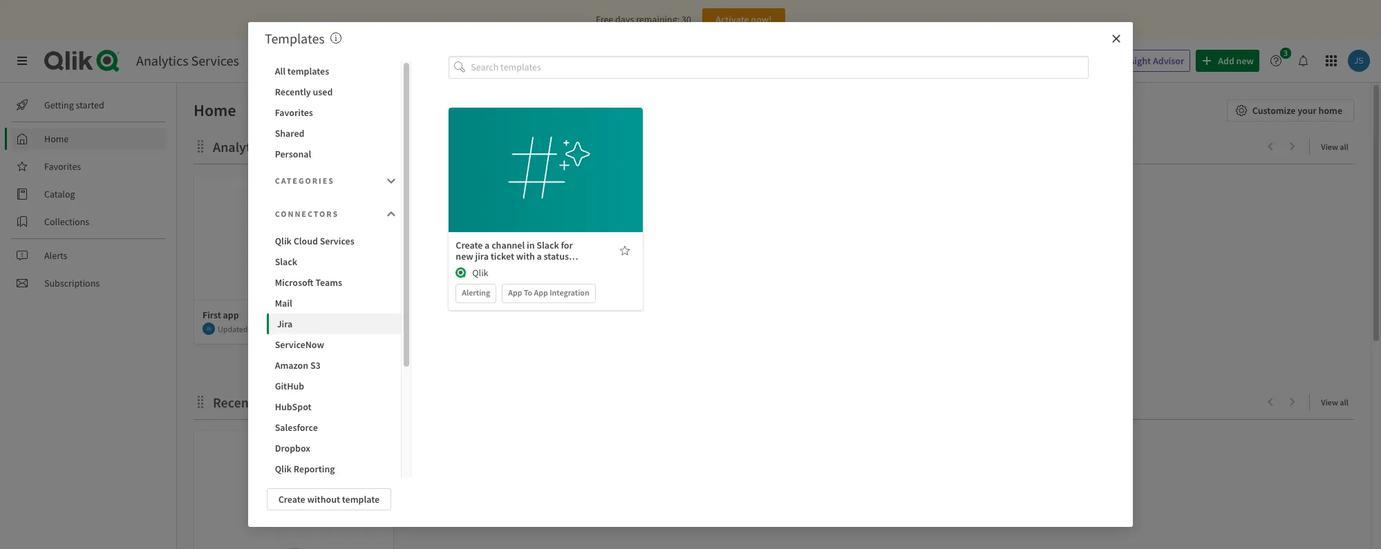 Task type: vqa. For each thing, say whether or not it's contained in the screenshot.
the Add to favorites 'image'
yes



Task type: describe. For each thing, give the bounding box(es) containing it.
10
[[249, 324, 258, 334]]

create a channel in slack for new jira ticket with a status change
[[456, 239, 573, 274]]

integration
[[550, 287, 590, 298]]

move collection image for analytics
[[194, 139, 207, 153]]

home
[[1319, 104, 1343, 117]]

analytics for analytics to explore
[[213, 138, 267, 156]]

with
[[516, 250, 535, 262]]

for
[[561, 239, 573, 251]]

favorites button
[[267, 102, 401, 123]]

connectors button
[[267, 201, 401, 228]]

cloud
[[294, 235, 318, 248]]

all templates
[[275, 65, 329, 77]]

templates
[[288, 65, 329, 77]]

categories
[[275, 176, 335, 186]]

reporting
[[294, 463, 335, 476]]

0 horizontal spatial a
[[485, 239, 490, 251]]

analytics services
[[136, 52, 239, 69]]

connectors
[[275, 209, 339, 219]]

templates are pre-built automations that help you automate common business workflows. get started by selecting one of the pre-built templates or choose the blank canvas to build an automation from scratch. tooltip
[[330, 30, 341, 47]]

alerts link
[[11, 245, 166, 267]]

in
[[527, 239, 535, 251]]

personal
[[275, 148, 311, 160]]

activate now!
[[716, 13, 772, 26]]

amazon s3
[[275, 360, 321, 372]]

ticket
[[491, 250, 514, 262]]

microsoft teams button
[[267, 272, 401, 293]]

getting started
[[44, 99, 104, 111]]

app to app integration
[[508, 287, 590, 298]]

create for create without template
[[278, 494, 305, 506]]

slack inside create a channel in slack for new jira ticket with a status change
[[537, 239, 559, 251]]

analytics services element
[[136, 52, 239, 69]]

templates
[[265, 30, 325, 47]]

analytics to explore link
[[213, 138, 335, 156]]

qlik cloud services
[[275, 235, 355, 248]]

channel
[[492, 239, 525, 251]]

0 vertical spatial services
[[191, 52, 239, 69]]

getting started link
[[11, 94, 166, 116]]

remaining:
[[636, 13, 680, 26]]

favorites link
[[11, 156, 166, 178]]

personal image
[[283, 545, 305, 550]]

to
[[524, 287, 533, 298]]

first
[[203, 309, 221, 322]]

categories button
[[267, 167, 401, 195]]

favorites inside the navigation pane element
[[44, 160, 81, 173]]

details
[[532, 179, 560, 191]]

qlik for qlik cloud services
[[275, 235, 292, 248]]

home inside home main content
[[194, 100, 236, 121]]

activate
[[716, 13, 749, 26]]

customize your home button
[[1227, 100, 1354, 122]]

1 app from the left
[[508, 287, 522, 298]]

all
[[275, 65, 286, 77]]

dropbox button
[[267, 438, 401, 459]]

create without template button
[[267, 489, 391, 511]]

qlik image
[[456, 267, 467, 278]]

to
[[270, 138, 282, 156]]

status
[[544, 250, 569, 262]]

free days remaining: 30
[[596, 13, 691, 26]]

first app
[[203, 309, 239, 322]]

searchbar element
[[833, 50, 1075, 72]]

mail button
[[267, 293, 401, 314]]

advisor
[[1153, 55, 1184, 67]]

started
[[76, 99, 104, 111]]

qlik for qlik
[[472, 267, 489, 279]]

teams
[[316, 277, 342, 289]]

ago
[[289, 324, 302, 334]]

recently used inside home main content
[[213, 394, 296, 411]]

templates are pre-built automations that help you automate common business workflows. get started by selecting one of the pre-built templates or choose the blank canvas to build an automation from scratch. image
[[330, 32, 341, 44]]

alerting
[[462, 287, 490, 298]]

move collection image for recently
[[194, 395, 207, 409]]

view all for recently used
[[1321, 398, 1349, 408]]

qlik cloud services button
[[267, 231, 401, 252]]

alerts
[[44, 250, 67, 262]]

recently used button
[[267, 82, 401, 102]]

view all link for analytics to explore
[[1321, 138, 1354, 155]]

2 app from the left
[[534, 287, 548, 298]]

recently used inside button
[[275, 86, 333, 98]]

slack button
[[267, 252, 401, 272]]

1 vertical spatial template
[[342, 494, 380, 506]]

slack inside button
[[275, 256, 297, 268]]

personal button
[[267, 144, 401, 165]]

explore
[[285, 138, 330, 156]]

view all for analytics to explore
[[1321, 142, 1349, 152]]

ask insight advisor button
[[1083, 50, 1191, 72]]

Search text field
[[855, 50, 1075, 72]]

ask
[[1106, 55, 1121, 67]]

used inside button
[[313, 86, 333, 98]]

jacob simon element
[[203, 323, 215, 335]]

services inside button
[[320, 235, 355, 248]]

catalog link
[[11, 183, 166, 205]]



Task type: locate. For each thing, give the bounding box(es) containing it.
dropbox
[[275, 443, 310, 455]]

create without template
[[278, 494, 380, 506]]

shared
[[275, 127, 304, 140]]

2 move collection image from the top
[[194, 395, 207, 409]]

qlik down dropbox
[[275, 463, 292, 476]]

qlik reporting
[[275, 463, 335, 476]]

0 vertical spatial view
[[1321, 142, 1338, 152]]

minutes
[[259, 324, 288, 334]]

favorites up the catalog
[[44, 160, 81, 173]]

0 vertical spatial create
[[456, 239, 483, 251]]

view all
[[1321, 142, 1349, 152], [1321, 398, 1349, 408]]

activate now! link
[[702, 8, 785, 30]]

salesforce button
[[267, 418, 401, 438]]

insight
[[1122, 55, 1151, 67]]

app left to in the left bottom of the page
[[508, 287, 522, 298]]

ask insight advisor
[[1106, 55, 1184, 67]]

2 view all from the top
[[1321, 398, 1349, 408]]

1 vertical spatial favorites
[[44, 160, 81, 173]]

close sidebar menu image
[[17, 55, 28, 66]]

used
[[313, 86, 333, 98], [267, 394, 296, 411]]

1 vertical spatial view all link
[[1321, 393, 1354, 411]]

recently inside home main content
[[213, 394, 264, 411]]

recently used
[[275, 86, 333, 98], [213, 394, 296, 411]]

servicenow button
[[267, 335, 401, 355]]

1 horizontal spatial create
[[456, 239, 483, 251]]

use template
[[519, 148, 574, 161]]

qlik inside "button"
[[275, 463, 292, 476]]

shared button
[[267, 123, 401, 144]]

0 horizontal spatial analytics
[[136, 52, 188, 69]]

used down github
[[267, 394, 296, 411]]

app right to in the left bottom of the page
[[534, 287, 548, 298]]

all templates button
[[267, 61, 401, 82]]

analytics to explore
[[213, 138, 330, 156]]

create inside create a channel in slack for new jira ticket with a status change
[[456, 239, 483, 251]]

home down getting
[[44, 133, 69, 145]]

qlik inside button
[[275, 235, 292, 248]]

1 vertical spatial view
[[1321, 398, 1338, 408]]

0 vertical spatial view all
[[1321, 142, 1349, 152]]

1 horizontal spatial home
[[194, 100, 236, 121]]

favorites up shared
[[275, 106, 313, 119]]

all for recently used
[[1340, 398, 1349, 408]]

0 horizontal spatial template
[[342, 494, 380, 506]]

recently inside recently used button
[[275, 86, 311, 98]]

create left without
[[278, 494, 305, 506]]

1 all from the top
[[1340, 142, 1349, 152]]

0 vertical spatial favorites
[[275, 106, 313, 119]]

0 horizontal spatial create
[[278, 494, 305, 506]]

now!
[[751, 13, 772, 26]]

navigation pane element
[[0, 89, 176, 300]]

servicenow
[[275, 339, 324, 351]]

home inside home link
[[44, 133, 69, 145]]

1 vertical spatial all
[[1340, 398, 1349, 408]]

create for create a channel in slack for new jira ticket with a status change
[[456, 239, 483, 251]]

template
[[536, 148, 574, 161], [342, 494, 380, 506]]

view for recently used
[[1321, 398, 1338, 408]]

slack
[[537, 239, 559, 251], [275, 256, 297, 268]]

0 vertical spatial all
[[1340, 142, 1349, 152]]

catalog
[[44, 188, 75, 201]]

a right with
[[537, 250, 542, 262]]

used up favorites 'button'
[[313, 86, 333, 98]]

view
[[1321, 142, 1338, 152], [1321, 398, 1338, 408]]

1 move collection image from the top
[[194, 139, 207, 153]]

personal element
[[283, 289, 305, 311]]

template right without
[[342, 494, 380, 506]]

view all link
[[1321, 138, 1354, 155], [1321, 393, 1354, 411]]

1 view all link from the top
[[1321, 138, 1354, 155]]

recently down all templates
[[275, 86, 311, 98]]

0 vertical spatial move collection image
[[194, 139, 207, 153]]

0 horizontal spatial slack
[[275, 256, 297, 268]]

subscriptions
[[44, 277, 100, 290]]

0 horizontal spatial favorites
[[44, 160, 81, 173]]

analytics inside home main content
[[213, 138, 267, 156]]

template right use
[[536, 148, 574, 161]]

use template button
[[503, 144, 589, 166]]

analytics
[[136, 52, 188, 69], [213, 138, 267, 156]]

qlik for qlik reporting
[[275, 463, 292, 476]]

github
[[275, 380, 304, 393]]

microsoft
[[275, 277, 314, 289]]

1 vertical spatial view all
[[1321, 398, 1349, 408]]

view for analytics to explore
[[1321, 142, 1338, 152]]

slack up microsoft
[[275, 256, 297, 268]]

recently used down all templates
[[275, 86, 333, 98]]

collections link
[[11, 211, 166, 233]]

1 horizontal spatial recently
[[275, 86, 311, 98]]

favorites inside 'button'
[[275, 106, 313, 119]]

1 horizontal spatial a
[[537, 250, 542, 262]]

1 vertical spatial slack
[[275, 256, 297, 268]]

add to favorites image
[[620, 245, 631, 256]]

0 vertical spatial template
[[536, 148, 574, 161]]

used inside home main content
[[267, 394, 296, 411]]

0 vertical spatial home
[[194, 100, 236, 121]]

mail
[[275, 297, 292, 310]]

Search templates text field
[[471, 56, 1089, 79]]

1 vertical spatial home
[[44, 133, 69, 145]]

30
[[682, 13, 691, 26]]

qlik
[[275, 235, 292, 248], [472, 267, 489, 279], [275, 463, 292, 476]]

free
[[596, 13, 613, 26]]

2 view from the top
[[1321, 398, 1338, 408]]

jira
[[277, 318, 293, 330]]

1 horizontal spatial app
[[534, 287, 548, 298]]

home down analytics services
[[194, 100, 236, 121]]

0 horizontal spatial home
[[44, 133, 69, 145]]

use
[[519, 148, 534, 161]]

0 horizontal spatial app
[[508, 287, 522, 298]]

1 vertical spatial services
[[320, 235, 355, 248]]

create up the "change"
[[456, 239, 483, 251]]

close image
[[1111, 33, 1122, 44]]

github button
[[267, 376, 401, 397]]

1 horizontal spatial template
[[536, 148, 574, 161]]

collections
[[44, 216, 89, 228]]

0 vertical spatial recently used
[[275, 86, 333, 98]]

1 vertical spatial qlik
[[472, 267, 489, 279]]

0 vertical spatial view all link
[[1321, 138, 1354, 155]]

1 view from the top
[[1321, 142, 1338, 152]]

all for analytics to explore
[[1340, 142, 1349, 152]]

1 view all from the top
[[1321, 142, 1349, 152]]

recently
[[275, 86, 311, 98], [213, 394, 264, 411]]

qlik reporting button
[[267, 459, 401, 480]]

0 vertical spatial slack
[[537, 239, 559, 251]]

customize
[[1253, 104, 1296, 117]]

app
[[223, 309, 239, 322]]

services left all
[[191, 52, 239, 69]]

services
[[191, 52, 239, 69], [320, 235, 355, 248]]

recently left hubspot
[[213, 394, 264, 411]]

1 vertical spatial used
[[267, 394, 296, 411]]

services up slack button at the left of the page
[[320, 235, 355, 248]]

slack right in
[[537, 239, 559, 251]]

1 vertical spatial move collection image
[[194, 395, 207, 409]]

home
[[194, 100, 236, 121], [44, 133, 69, 145]]

1 vertical spatial analytics
[[213, 138, 267, 156]]

hubspot button
[[267, 397, 401, 418]]

view all link for recently used
[[1321, 393, 1354, 411]]

create inside button
[[278, 494, 305, 506]]

2 all from the top
[[1340, 398, 1349, 408]]

jacob simon image
[[203, 323, 215, 335]]

0 horizontal spatial used
[[267, 394, 296, 411]]

updated 10 minutes ago
[[218, 324, 302, 334]]

1 horizontal spatial slack
[[537, 239, 559, 251]]

updated
[[218, 324, 248, 334]]

recently used link
[[213, 394, 301, 411]]

create
[[456, 239, 483, 251], [278, 494, 305, 506]]

jira button
[[267, 314, 401, 335]]

1 vertical spatial recently used
[[213, 394, 296, 411]]

s3
[[310, 360, 321, 372]]

0 vertical spatial qlik
[[275, 235, 292, 248]]

without
[[307, 494, 340, 506]]

analytics for analytics services
[[136, 52, 188, 69]]

1 horizontal spatial favorites
[[275, 106, 313, 119]]

qlik left cloud
[[275, 235, 292, 248]]

2 vertical spatial qlik
[[275, 463, 292, 476]]

change
[[456, 261, 486, 274]]

details button
[[503, 174, 589, 196]]

1 vertical spatial create
[[278, 494, 305, 506]]

0 horizontal spatial recently
[[213, 394, 264, 411]]

0 vertical spatial used
[[313, 86, 333, 98]]

customize your home
[[1253, 104, 1343, 117]]

a left ticket
[[485, 239, 490, 251]]

salesforce
[[275, 422, 318, 434]]

1 horizontal spatial used
[[313, 86, 333, 98]]

amazon
[[275, 360, 308, 372]]

new
[[456, 250, 473, 262]]

jira
[[475, 250, 489, 262]]

getting
[[44, 99, 74, 111]]

qlik down jira
[[472, 267, 489, 279]]

home link
[[11, 128, 166, 150]]

recently used down github
[[213, 394, 296, 411]]

0 vertical spatial analytics
[[136, 52, 188, 69]]

amazon s3 button
[[267, 355, 401, 376]]

a
[[485, 239, 490, 251], [537, 250, 542, 262]]

hubspot
[[275, 401, 312, 413]]

2 view all link from the top
[[1321, 393, 1354, 411]]

your
[[1298, 104, 1317, 117]]

microsoft teams
[[275, 277, 342, 289]]

0 horizontal spatial services
[[191, 52, 239, 69]]

1 horizontal spatial analytics
[[213, 138, 267, 156]]

subscriptions link
[[11, 272, 166, 295]]

1 vertical spatial recently
[[213, 394, 264, 411]]

move collection image
[[194, 139, 207, 153], [194, 395, 207, 409]]

home main content
[[171, 83, 1381, 550]]

1 horizontal spatial services
[[320, 235, 355, 248]]

0 vertical spatial recently
[[275, 86, 311, 98]]



